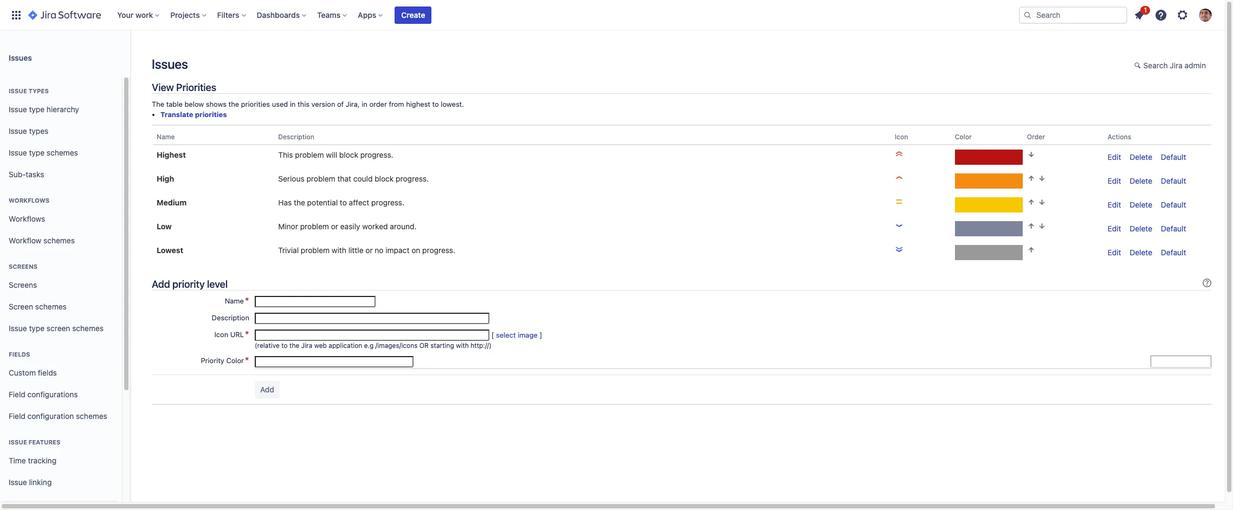 Task type: locate. For each thing, give the bounding box(es) containing it.
type for hierarchy
[[29, 104, 45, 114]]

1 vertical spatial the
[[294, 198, 305, 207]]

issue types
[[9, 126, 48, 135]]

issue types group
[[4, 76, 118, 189]]

2 screens from the top
[[9, 280, 37, 289]]

3 type from the top
[[29, 323, 45, 333]]

2 workflows from the top
[[9, 214, 45, 223]]

required image down required image
[[244, 356, 249, 365]]

1 field from the top
[[9, 390, 25, 399]]

0 vertical spatial icon
[[895, 133, 908, 141]]

on
[[412, 245, 420, 255]]

issue type hierarchy link
[[4, 99, 118, 120]]

1 vertical spatial workflows
[[9, 214, 45, 223]]

1 vertical spatial icon
[[214, 330, 228, 339]]

2 field from the top
[[9, 411, 25, 420]]

used
[[272, 100, 288, 109]]

jira software image
[[28, 8, 101, 21], [28, 8, 101, 21]]

jira left web
[[301, 341, 312, 350]]

name down "level" in the bottom left of the page
[[225, 296, 244, 305]]

translate priorities link
[[160, 110, 227, 119]]

1 vertical spatial jira
[[301, 341, 312, 350]]

default for serious problem that could block progress.
[[1161, 176, 1186, 185]]

with left http://)
[[456, 341, 469, 350]]

issue linking link
[[4, 472, 118, 493]]

to
[[432, 100, 439, 109], [340, 198, 347, 207], [281, 341, 288, 350]]

delete link for has the potential to affect progress.
[[1130, 200, 1152, 209]]

field configuration schemes
[[9, 411, 107, 420]]

search jira admin link
[[1129, 57, 1211, 75]]

the inside the table below shows the priorities used in this version of jira, in order from highest to lowest. translate priorities
[[229, 100, 239, 109]]

required image
[[244, 296, 249, 305], [244, 356, 249, 365]]

of
[[337, 100, 344, 109]]

2 default link from the top
[[1161, 176, 1186, 185]]

5 edit link from the top
[[1108, 247, 1121, 257]]

1 vertical spatial to
[[340, 198, 347, 207]]

default link for this problem will block progress.
[[1161, 152, 1186, 161]]

type up tasks
[[29, 148, 45, 157]]

screens for screens group
[[9, 263, 38, 270]]

serious problem that could block progress.
[[278, 174, 429, 183]]

0 horizontal spatial name
[[157, 133, 175, 141]]

1 vertical spatial block
[[375, 174, 394, 183]]

with inside [ select image ] (relative to the jira web application e.g /images/icons or starting with http://)
[[456, 341, 469, 350]]

0 vertical spatial type
[[29, 104, 45, 114]]

priorities
[[241, 100, 270, 109], [195, 110, 227, 119]]

field down custom at the left
[[9, 390, 25, 399]]

1 horizontal spatial priorities
[[241, 100, 270, 109]]

types
[[29, 126, 48, 135]]

required image for priority color
[[244, 356, 249, 365]]

2 delete link from the top
[[1130, 176, 1152, 185]]

select image link
[[496, 331, 538, 339]]

delete for minor problem or easily worked around.
[[1130, 224, 1152, 233]]

0 horizontal spatial or
[[331, 221, 338, 231]]

delete link for this problem will block progress.
[[1130, 152, 1152, 161]]

3 delete link from the top
[[1130, 200, 1152, 209]]

translate
[[160, 110, 193, 119]]

5 issue from the top
[[9, 323, 27, 333]]

the right has
[[294, 198, 305, 207]]

schemes down field configurations link
[[76, 411, 107, 420]]

to left lowest.
[[432, 100, 439, 109]]

dashboards button
[[253, 6, 311, 24]]

0 vertical spatial field
[[9, 390, 25, 399]]

version
[[311, 100, 335, 109]]

0 vertical spatial required image
[[244, 296, 249, 305]]

5 edit from the top
[[1108, 247, 1121, 257]]

schemes down 'workflows' link
[[43, 236, 75, 245]]

4 edit from the top
[[1108, 224, 1121, 233]]

3 issue from the top
[[9, 126, 27, 135]]

schemes down 'issue types' link
[[47, 148, 78, 157]]

highest
[[406, 100, 430, 109]]

icon left the url
[[214, 330, 228, 339]]

type left screen
[[29, 323, 45, 333]]

problem down potential
[[300, 221, 329, 231]]

workflows group
[[4, 185, 118, 255]]

application
[[329, 341, 362, 350]]

in
[[290, 100, 296, 109], [362, 100, 367, 109]]

high image
[[895, 173, 903, 182]]

worked
[[362, 221, 388, 231]]

screen schemes link
[[4, 296, 118, 318]]

4 edit link from the top
[[1108, 224, 1121, 233]]

None text field
[[255, 313, 489, 324]]

1 vertical spatial priorities
[[195, 110, 227, 119]]

7 issue from the top
[[9, 477, 27, 487]]

this
[[298, 100, 310, 109]]

search jira admin
[[1144, 61, 1206, 70]]

problem for trivial
[[301, 245, 330, 255]]

3 edit from the top
[[1108, 200, 1121, 209]]

4 default from the top
[[1161, 224, 1186, 233]]

your profile and settings image
[[1199, 8, 1212, 21]]

4 issue from the top
[[9, 148, 27, 157]]

6 issue from the top
[[9, 439, 27, 446]]

in left the "this"
[[290, 100, 296, 109]]

time tracking link
[[4, 450, 118, 472]]

linking
[[29, 477, 52, 487]]

1 horizontal spatial in
[[362, 100, 367, 109]]

jira left admin
[[1170, 61, 1183, 70]]

block right the could
[[375, 174, 394, 183]]

1 horizontal spatial description
[[278, 133, 314, 141]]

issue inside screens group
[[9, 323, 27, 333]]

minor problem or easily worked around.
[[278, 221, 417, 231]]

to left affect
[[340, 198, 347, 207]]

default link for has the potential to affect progress.
[[1161, 200, 1186, 209]]

with left little
[[332, 245, 346, 255]]

1 in from the left
[[290, 100, 296, 109]]

workflows down the sub-tasks
[[9, 197, 49, 204]]

field inside field configuration schemes link
[[9, 411, 25, 420]]

1 delete link from the top
[[1130, 152, 1152, 161]]

default for this problem will block progress.
[[1161, 152, 1186, 161]]

problem right trivial
[[301, 245, 330, 255]]

type
[[29, 104, 45, 114], [29, 148, 45, 157], [29, 323, 45, 333]]

2 edit link from the top
[[1108, 176, 1121, 185]]

Search field
[[1019, 6, 1127, 24]]

trivial problem with little or no impact on progress.
[[278, 245, 455, 255]]

5 default link from the top
[[1161, 247, 1186, 257]]

2 in from the left
[[362, 100, 367, 109]]

1 horizontal spatial issues
[[152, 56, 188, 72]]

issue type schemes
[[9, 148, 78, 157]]

0 horizontal spatial jira
[[301, 341, 312, 350]]

issue for issue type schemes
[[9, 148, 27, 157]]

delete for trivial problem with little or no impact on progress.
[[1130, 247, 1152, 257]]

help image
[[1155, 8, 1168, 21]]

banner containing your work
[[0, 0, 1225, 30]]

in right jira,
[[362, 100, 367, 109]]

priority
[[201, 356, 224, 365]]

the left web
[[289, 341, 299, 350]]

0 horizontal spatial block
[[339, 150, 358, 159]]

order
[[369, 100, 387, 109]]

0 vertical spatial workflows
[[9, 197, 49, 204]]

1 horizontal spatial to
[[340, 198, 347, 207]]

type down types
[[29, 104, 45, 114]]

progress. right the on
[[422, 245, 455, 255]]

default link for minor problem or easily worked around.
[[1161, 224, 1186, 233]]

issue
[[9, 87, 27, 94], [9, 104, 27, 114], [9, 126, 27, 135], [9, 148, 27, 157], [9, 323, 27, 333], [9, 439, 27, 446], [9, 477, 27, 487]]

small image
[[1134, 61, 1143, 70]]

1 required image from the top
[[244, 296, 249, 305]]

2 delete from the top
[[1130, 176, 1152, 185]]

0 vertical spatial the
[[229, 100, 239, 109]]

0 vertical spatial name
[[157, 133, 175, 141]]

1 horizontal spatial jira
[[1170, 61, 1183, 70]]

issue linking
[[9, 477, 52, 487]]

delete link
[[1130, 152, 1152, 161], [1130, 176, 1152, 185], [1130, 200, 1152, 209], [1130, 224, 1152, 233], [1130, 247, 1152, 257]]

2 edit from the top
[[1108, 176, 1121, 185]]

fields
[[38, 368, 57, 377]]

workflow
[[9, 236, 41, 245]]

1 vertical spatial field
[[9, 411, 25, 420]]

0 horizontal spatial issues
[[9, 53, 32, 62]]

problem left that
[[307, 174, 335, 183]]

0 vertical spatial description
[[278, 133, 314, 141]]

the inside [ select image ] (relative to the jira web application e.g /images/icons or starting with http://)
[[289, 341, 299, 350]]

0 horizontal spatial to
[[281, 341, 288, 350]]

1 horizontal spatial or
[[366, 245, 373, 255]]

edit link
[[1108, 152, 1121, 161], [1108, 176, 1121, 185], [1108, 200, 1121, 209], [1108, 224, 1121, 233], [1108, 247, 1121, 257]]

2 default from the top
[[1161, 176, 1186, 185]]

4 delete link from the top
[[1130, 224, 1152, 233]]

5 delete link from the top
[[1130, 247, 1152, 257]]

description up this
[[278, 133, 314, 141]]

or left 'no'
[[366, 245, 373, 255]]

around.
[[390, 221, 417, 231]]

time tracking
[[9, 456, 56, 465]]

the right shows
[[229, 100, 239, 109]]

workflows
[[9, 197, 49, 204], [9, 214, 45, 223]]

admin
[[1185, 61, 1206, 70]]

screens up screen
[[9, 280, 37, 289]]

field inside field configurations link
[[9, 390, 25, 399]]

medium image
[[895, 197, 903, 206]]

default link for serious problem that could block progress.
[[1161, 176, 1186, 185]]

2 type from the top
[[29, 148, 45, 157]]

issues
[[9, 53, 32, 62], [152, 56, 188, 72]]

0 vertical spatial to
[[432, 100, 439, 109]]

sidebar navigation image
[[118, 43, 142, 65]]

1 horizontal spatial with
[[456, 341, 469, 350]]

None text field
[[255, 296, 376, 307], [255, 329, 489, 341], [255, 356, 414, 367], [255, 296, 376, 307], [255, 329, 489, 341], [255, 356, 414, 367]]

1 vertical spatial screens
[[9, 280, 37, 289]]

issue inside "link"
[[9, 148, 27, 157]]

table
[[166, 100, 183, 109]]

e.g
[[364, 341, 374, 350]]

tracking
[[28, 456, 56, 465]]

banner
[[0, 0, 1225, 30]]

delete
[[1130, 152, 1152, 161], [1130, 176, 1152, 185], [1130, 200, 1152, 209], [1130, 224, 1152, 233], [1130, 247, 1152, 257]]

1 type from the top
[[29, 104, 45, 114]]

description up the 'icon url'
[[212, 313, 249, 322]]

1 vertical spatial type
[[29, 148, 45, 157]]

3 delete from the top
[[1130, 200, 1152, 209]]

2 issue from the top
[[9, 104, 27, 114]]

0 vertical spatial screens
[[9, 263, 38, 270]]

issue for issue type screen schemes
[[9, 323, 27, 333]]

1 vertical spatial with
[[456, 341, 469, 350]]

serious
[[278, 174, 304, 183]]

0 horizontal spatial color
[[226, 356, 244, 365]]

]
[[540, 331, 542, 339]]

2 vertical spatial the
[[289, 341, 299, 350]]

workflows up workflow
[[9, 214, 45, 223]]

edit for trivial problem with little or no impact on progress.
[[1108, 247, 1121, 257]]

3 default from the top
[[1161, 200, 1186, 209]]

1 default from the top
[[1161, 152, 1186, 161]]

edit link for minor problem or easily worked around.
[[1108, 224, 1121, 233]]

[
[[491, 331, 494, 339]]

1 workflows from the top
[[9, 197, 49, 204]]

block
[[339, 150, 358, 159], [375, 174, 394, 183]]

1 screens from the top
[[9, 263, 38, 270]]

screen schemes
[[9, 302, 67, 311]]

field for field configurations
[[9, 390, 25, 399]]

5 delete from the top
[[1130, 247, 1152, 257]]

type inside "link"
[[29, 148, 45, 157]]

0 horizontal spatial in
[[290, 100, 296, 109]]

dashboards
[[257, 10, 300, 19]]

default for trivial problem with little or no impact on progress.
[[1161, 247, 1186, 257]]

field
[[9, 390, 25, 399], [9, 411, 25, 420]]

1 vertical spatial or
[[366, 245, 373, 255]]

0 horizontal spatial icon
[[214, 330, 228, 339]]

edit link for this problem will block progress.
[[1108, 152, 1121, 161]]

0 vertical spatial or
[[331, 221, 338, 231]]

0 vertical spatial color
[[955, 133, 972, 141]]

0 vertical spatial priorities
[[241, 100, 270, 109]]

the table below shows the priorities used in this version of jira, in order from highest to lowest. translate priorities
[[152, 100, 464, 119]]

1 vertical spatial description
[[212, 313, 249, 322]]

required image
[[244, 330, 249, 339]]

required image up required image
[[244, 296, 249, 305]]

issue features group
[[4, 427, 118, 497]]

progress. up the could
[[360, 150, 393, 159]]

2 vertical spatial type
[[29, 323, 45, 333]]

type inside screens group
[[29, 323, 45, 333]]

problem for this
[[295, 150, 324, 159]]

1 edit link from the top
[[1108, 152, 1121, 161]]

notifications image
[[1133, 8, 1146, 21]]

with
[[332, 245, 346, 255], [456, 341, 469, 350]]

jira inside [ select image ] (relative to the jira web application e.g /images/icons or starting with http://)
[[301, 341, 312, 350]]

issues up the view
[[152, 56, 188, 72]]

priorities left used
[[241, 100, 270, 109]]

0 horizontal spatial with
[[332, 245, 346, 255]]

settings image
[[1176, 8, 1189, 21]]

1 edit from the top
[[1108, 152, 1121, 161]]

default link
[[1161, 152, 1186, 161], [1161, 176, 1186, 185], [1161, 200, 1186, 209], [1161, 224, 1186, 233], [1161, 247, 1186, 257]]

1 horizontal spatial icon
[[895, 133, 908, 141]]

1 horizontal spatial name
[[225, 296, 244, 305]]

0 vertical spatial jira
[[1170, 61, 1183, 70]]

edit for has the potential to affect progress.
[[1108, 200, 1121, 209]]

to right (relative
[[281, 341, 288, 350]]

4 delete from the top
[[1130, 224, 1152, 233]]

None submit
[[255, 381, 280, 398]]

tasks
[[26, 169, 44, 179]]

field up 'issue features'
[[9, 411, 25, 420]]

screens down workflow
[[9, 263, 38, 270]]

issue for issue features
[[9, 439, 27, 446]]

schemes
[[47, 148, 78, 157], [43, 236, 75, 245], [35, 302, 67, 311], [72, 323, 104, 333], [76, 411, 107, 420]]

or left easily
[[331, 221, 338, 231]]

5 default from the top
[[1161, 247, 1186, 257]]

2 required image from the top
[[244, 356, 249, 365]]

1 delete from the top
[[1130, 152, 1152, 161]]

3 edit link from the top
[[1108, 200, 1121, 209]]

problem left will
[[295, 150, 324, 159]]

delete link for serious problem that could block progress.
[[1130, 176, 1152, 185]]

1 default link from the top
[[1161, 152, 1186, 161]]

below
[[185, 100, 204, 109]]

issues up issue types
[[9, 53, 32, 62]]

1 issue from the top
[[9, 87, 27, 94]]

order
[[1027, 133, 1045, 141]]

create button
[[395, 6, 432, 24]]

2 vertical spatial to
[[281, 341, 288, 350]]

priorities down shows
[[195, 110, 227, 119]]

2 horizontal spatial to
[[432, 100, 439, 109]]

edit for minor problem or easily worked around.
[[1108, 224, 1121, 233]]

icon up highest icon
[[895, 133, 908, 141]]

schemes inside "link"
[[47, 148, 78, 157]]

1 horizontal spatial color
[[955, 133, 972, 141]]

3 default link from the top
[[1161, 200, 1186, 209]]

1 vertical spatial name
[[225, 296, 244, 305]]

block right will
[[339, 150, 358, 159]]

type for schemes
[[29, 148, 45, 157]]

default
[[1161, 152, 1186, 161], [1161, 176, 1186, 185], [1161, 200, 1186, 209], [1161, 224, 1186, 233], [1161, 247, 1186, 257]]

types
[[29, 87, 49, 94]]

add priority level
[[152, 278, 228, 290]]

screens link
[[4, 274, 118, 296]]

appswitcher icon image
[[10, 8, 23, 21]]

4 default link from the top
[[1161, 224, 1186, 233]]

name up highest
[[157, 133, 175, 141]]

work
[[135, 10, 153, 19]]

1 vertical spatial required image
[[244, 356, 249, 365]]



Task type: vqa. For each thing, say whether or not it's contained in the screenshot.
list item
no



Task type: describe. For each thing, give the bounding box(es) containing it.
primary element
[[7, 0, 1019, 30]]

edit link for trivial problem with little or no impact on progress.
[[1108, 247, 1121, 257]]

sub-
[[9, 169, 26, 179]]

schemes inside workflows group
[[43, 236, 75, 245]]

workflow schemes link
[[4, 230, 118, 252]]

required image for name
[[244, 296, 249, 305]]

from
[[389, 100, 404, 109]]

1 vertical spatial color
[[226, 356, 244, 365]]

field for field configuration schemes
[[9, 411, 25, 420]]

issue features
[[9, 439, 60, 446]]

hierarchy
[[47, 104, 79, 114]]

issue attributes group
[[4, 493, 118, 510]]

issue types link
[[4, 120, 118, 142]]

issue for issue types
[[9, 126, 27, 135]]

lowest.
[[441, 100, 464, 109]]

your work
[[117, 10, 153, 19]]

fields
[[9, 351, 30, 358]]

high
[[157, 174, 174, 183]]

jira,
[[346, 100, 360, 109]]

issue type screen schemes link
[[4, 318, 118, 339]]

delete for serious problem that could block progress.
[[1130, 176, 1152, 185]]

icon for icon url
[[214, 330, 228, 339]]

screens for screens link
[[9, 280, 37, 289]]

priorities
[[176, 81, 216, 93]]

schemes inside fields group
[[76, 411, 107, 420]]

trivial
[[278, 245, 299, 255]]

/images/icons
[[375, 341, 418, 350]]

add
[[152, 278, 170, 290]]

easily
[[340, 221, 360, 231]]

1 horizontal spatial block
[[375, 174, 394, 183]]

edit link for serious problem that could block progress.
[[1108, 176, 1121, 185]]

default for minor problem or easily worked around.
[[1161, 224, 1186, 233]]

workflows for workflows group
[[9, 197, 49, 204]]

issue for issue types
[[9, 87, 27, 94]]

to inside the table below shows the priorities used in this version of jira, in order from highest to lowest. translate priorities
[[432, 100, 439, 109]]

priority color
[[201, 356, 244, 365]]

(relative
[[255, 341, 280, 350]]

schemes up issue type screen schemes
[[35, 302, 67, 311]]

teams button
[[314, 6, 351, 24]]

your
[[117, 10, 134, 19]]

edit for this problem will block progress.
[[1108, 152, 1121, 161]]

this problem will block progress.
[[278, 150, 393, 159]]

lowest
[[157, 245, 183, 255]]

icon for icon
[[895, 133, 908, 141]]

search image
[[1023, 11, 1032, 19]]

field configurations
[[9, 390, 78, 399]]

issue type screen schemes
[[9, 323, 104, 333]]

view
[[152, 81, 174, 93]]

workflow schemes
[[9, 236, 75, 245]]

shows
[[206, 100, 227, 109]]

screens group
[[4, 252, 118, 343]]

issue for issue linking
[[9, 477, 27, 487]]

field configurations link
[[4, 384, 118, 405]]

little
[[348, 245, 363, 255]]

type for screen
[[29, 323, 45, 333]]

0 horizontal spatial description
[[212, 313, 249, 322]]

0 vertical spatial block
[[339, 150, 358, 159]]

apps button
[[355, 6, 387, 24]]

no
[[375, 245, 384, 255]]

issue type schemes link
[[4, 142, 118, 164]]

problem for serious
[[307, 174, 335, 183]]

projects button
[[167, 6, 211, 24]]

delete for this problem will block progress.
[[1130, 152, 1152, 161]]

configuration
[[27, 411, 74, 420]]

issue types
[[9, 87, 49, 94]]

time
[[9, 456, 26, 465]]

delete link for minor problem or easily worked around.
[[1130, 224, 1152, 233]]

priority
[[172, 278, 205, 290]]

starting
[[431, 341, 454, 350]]

schemes right screen
[[72, 323, 104, 333]]

http://)
[[471, 341, 492, 350]]

issue for issue type hierarchy
[[9, 104, 27, 114]]

default for has the potential to affect progress.
[[1161, 200, 1186, 209]]

teams
[[317, 10, 341, 19]]

delete for has the potential to affect progress.
[[1130, 200, 1152, 209]]

or
[[419, 341, 429, 350]]

view priorities
[[152, 81, 216, 93]]

highest image
[[895, 149, 903, 158]]

url
[[230, 330, 244, 339]]

this
[[278, 150, 293, 159]]

progress. up worked
[[371, 198, 404, 207]]

apps
[[358, 10, 376, 19]]

could
[[353, 174, 373, 183]]

delete link for trivial problem with little or no impact on progress.
[[1130, 247, 1152, 257]]

edit link for has the potential to affect progress.
[[1108, 200, 1121, 209]]

filters
[[217, 10, 239, 19]]

edit for serious problem that could block progress.
[[1108, 176, 1121, 185]]

screen
[[47, 323, 70, 333]]

low image
[[895, 221, 903, 230]]

actions
[[1108, 133, 1131, 141]]

web
[[314, 341, 327, 350]]

will
[[326, 150, 337, 159]]

workflows link
[[4, 208, 118, 230]]

image
[[518, 331, 538, 339]]

search
[[1144, 61, 1168, 70]]

to inside [ select image ] (relative to the jira web application e.g /images/icons or starting with http://)
[[281, 341, 288, 350]]

configurations
[[27, 390, 78, 399]]

low
[[157, 221, 172, 231]]

custom
[[9, 368, 36, 377]]

lowest image
[[895, 245, 903, 253]]

sub-tasks
[[9, 169, 44, 179]]

workflows for 'workflows' link
[[9, 214, 45, 223]]

features
[[29, 439, 60, 446]]

0 horizontal spatial priorities
[[195, 110, 227, 119]]

potential
[[307, 198, 338, 207]]

fields group
[[4, 339, 118, 430]]

level
[[207, 278, 228, 290]]

minor
[[278, 221, 298, 231]]

0 vertical spatial with
[[332, 245, 346, 255]]

filters button
[[214, 6, 250, 24]]

field configuration schemes link
[[4, 405, 118, 427]]

default link for trivial problem with little or no impact on progress.
[[1161, 247, 1186, 257]]

problem for minor
[[300, 221, 329, 231]]

projects
[[170, 10, 200, 19]]

issue type hierarchy
[[9, 104, 79, 114]]

has the potential to affect progress.
[[278, 198, 404, 207]]

create
[[401, 10, 425, 19]]

highest
[[157, 150, 186, 159]]

sub-tasks link
[[4, 164, 118, 185]]

progress. up around.
[[396, 174, 429, 183]]

screen
[[9, 302, 33, 311]]



